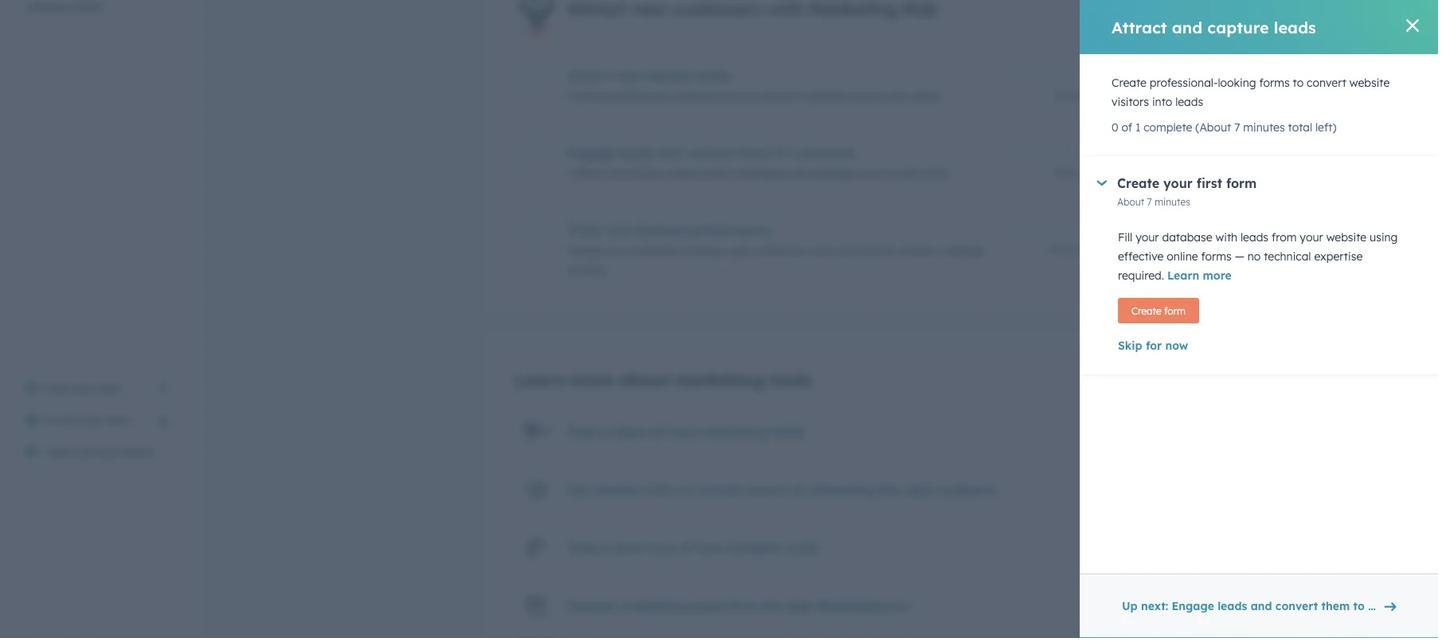 Task type: vqa. For each thing, say whether or not it's contained in the screenshot.
Johnson
no



Task type: describe. For each thing, give the bounding box(es) containing it.
0 of 1 complete (about 7 minutes total left)
[[1112, 120, 1337, 134]]

leads inside the engage leads and convert them to customers create conversion-ready email campaigns and engage your contact lists
[[620, 145, 654, 161]]

first
[[1197, 175, 1223, 191]]

0% for attract and capture leads
[[1114, 69, 1128, 81]]

about 4 minutes
[[1054, 167, 1128, 179]]

take for take a short tour of how contacts work
[[567, 540, 597, 556]]

more for learn more
[[1203, 268, 1232, 282]]

left)
[[1316, 120, 1337, 134]]

your inside create your first form about 7 minutes
[[1164, 175, 1193, 191]]

expertise
[[1315, 249, 1363, 263]]

0% for engage leads and convert them to customers
[[1114, 146, 1128, 158]]

to inside the engage leads and convert them to customers create conversion-ready email campaigns and engage your contact lists
[[775, 145, 788, 161]]

get started with a 4 minute lesson on attracting the right audience
[[567, 482, 996, 498]]

apps
[[693, 598, 724, 614]]

app
[[787, 598, 812, 614]]

to inside attract and capture leads create professional-looking forms to convert website visitors into leads
[[748, 89, 759, 103]]

lists
[[929, 167, 950, 181]]

for
[[1146, 339, 1162, 352]]

attract and capture leads dialog
[[1080, 0, 1439, 638]]

attract for attract and capture leads
[[1112, 17, 1167, 37]]

conversion-
[[605, 167, 666, 181]]

into inside the 'create professional-looking forms to convert website visitors into leads'
[[1153, 95, 1173, 109]]

learn more about marketing tools
[[515, 369, 812, 391]]

website inside the track and analyze performance install your hubspot tracking code, and learn more about your visitors' website activity
[[944, 244, 984, 258]]

invite your team
[[45, 413, 132, 427]]

convert inside attract and capture leads create professional-looking forms to convert website visitors into leads
[[762, 89, 802, 103]]

overview
[[74, 445, 121, 459]]

1 horizontal spatial 4
[[1084, 167, 1090, 179]]

0 vertical spatial tools
[[770, 369, 812, 391]]

invite
[[45, 413, 75, 427]]

effective
[[1118, 249, 1164, 263]]

view your plan link
[[16, 373, 178, 405]]

work
[[786, 540, 818, 556]]

and inside attract and capture leads create professional-looking forms to convert website visitors into leads
[[615, 68, 640, 84]]

view
[[45, 382, 70, 395]]

create for your
[[1118, 175, 1160, 191]]

minutes left total
[[1244, 120, 1285, 134]]

how
[[698, 540, 724, 556]]

your inside button
[[78, 413, 102, 427]]

about 22 minutes
[[1049, 244, 1128, 256]]

learn for learn more
[[1168, 268, 1200, 282]]

capture for attract and capture leads create professional-looking forms to convert website visitors into leads
[[644, 68, 693, 84]]

about for attract and capture leads
[[1055, 89, 1082, 101]]

minutes for attract and capture leads
[[1092, 89, 1128, 101]]

minute
[[699, 482, 743, 498]]

attracting
[[811, 482, 875, 498]]

convert inside the engage leads and convert them to customers create conversion-ready email campaigns and engage your contact lists
[[686, 145, 734, 161]]

using
[[1370, 230, 1398, 244]]

no
[[1248, 249, 1261, 263]]

take for take a demo of your marketing tools
[[567, 424, 597, 439]]

track and analyze performance button
[[567, 222, 999, 238]]

visitors'
[[901, 244, 941, 258]]

fill
[[1118, 230, 1133, 244]]

tracking
[[679, 244, 722, 258]]

(about
[[1196, 120, 1232, 134]]

about inside the track and analyze performance install your hubspot tracking code, and learn more about your visitors' website activity
[[840, 244, 871, 258]]

up next: engage leads and convert them to customers button
[[1112, 590, 1426, 622]]

1 vertical spatial about
[[619, 369, 670, 391]]

website (cms) button
[[16, 0, 178, 22]]

1 vertical spatial a
[[675, 482, 683, 498]]

short
[[613, 540, 646, 556]]

required.
[[1118, 268, 1164, 282]]

take a short tour of how contacts work
[[567, 540, 818, 556]]

attract for attract and capture leads create professional-looking forms to convert website visitors into leads
[[567, 68, 612, 84]]

leads inside fill your database with leads from your website using effective online forms — no technical expertise required.
[[1241, 230, 1269, 244]]

take a short tour of how contacts work link
[[567, 540, 818, 556]]

0 horizontal spatial the
[[763, 598, 783, 614]]

install
[[567, 244, 600, 258]]

contacts
[[728, 540, 782, 556]]

forms inside the 'create professional-looking forms to convert website visitors into leads'
[[1260, 76, 1290, 90]]

track and analyze performance install your hubspot tracking code, and learn more about your visitors' website activity
[[567, 222, 984, 277]]

engage
[[816, 167, 856, 181]]

customers inside button
[[1369, 599, 1426, 613]]

create inside the engage leads and convert them to customers create conversion-ready email campaigns and engage your contact lists
[[567, 167, 602, 181]]

leads inside the 'create professional-looking forms to convert website visitors into leads'
[[1176, 95, 1204, 109]]

campaigns
[[732, 167, 790, 181]]

invite your team button
[[16, 405, 178, 437]]

track
[[567, 222, 603, 238]]

(cms)
[[71, 0, 102, 14]]

convert inside button
[[1276, 599, 1318, 613]]

start overview demo link
[[16, 437, 178, 468]]

create for form
[[1132, 305, 1162, 317]]

connect marketing apps from the app marketplace link
[[567, 598, 913, 618]]

audience
[[938, 482, 996, 498]]

website
[[25, 0, 68, 14]]

1 vertical spatial of
[[653, 424, 666, 439]]

about 7 minutes
[[1055, 89, 1128, 101]]

attract and capture leads
[[1112, 17, 1317, 37]]

website inside attract and capture leads create professional-looking forms to convert website visitors into leads
[[805, 89, 845, 103]]

tour
[[650, 540, 677, 556]]

2 vertical spatial marketing
[[623, 598, 689, 614]]

0 horizontal spatial 7
[[1085, 89, 1090, 101]]

with inside fill your database with leads from your website using effective online forms — no technical expertise required.
[[1216, 230, 1238, 244]]

them inside the engage leads and convert them to customers create conversion-ready email campaigns and engage your contact lists
[[738, 145, 771, 161]]

learn for learn more about marketing tools
[[515, 369, 564, 391]]

to inside the 'create professional-looking forms to convert website visitors into leads'
[[1293, 76, 1304, 90]]

visitors inside the 'create professional-looking forms to convert website visitors into leads'
[[1112, 95, 1149, 109]]

1 vertical spatial tools
[[773, 424, 804, 439]]

professional- inside attract and capture leads create professional-looking forms to convert website visitors into leads
[[605, 89, 673, 103]]

customers inside the engage leads and convert them to customers create conversion-ready email campaigns and engage your contact lists
[[792, 145, 857, 161]]

start overview demo
[[45, 445, 154, 459]]

skip for now button
[[1118, 336, 1400, 355]]

0% for track and analyze performance
[[1114, 224, 1128, 236]]

caret image
[[1097, 180, 1107, 186]]

team
[[105, 413, 132, 427]]

now
[[1166, 339, 1189, 352]]

—
[[1235, 249, 1245, 263]]

create for professional-
[[1112, 76, 1147, 90]]

take a demo of your marketing tools link
[[567, 424, 804, 439]]

create form
[[1132, 305, 1186, 317]]

skip for now
[[1118, 339, 1189, 352]]

attract and capture leads button
[[567, 68, 999, 84]]

engage leads and convert them to customers create conversion-ready email campaigns and engage your contact lists
[[567, 145, 950, 181]]

lesson
[[747, 482, 787, 498]]

website (cms)
[[25, 0, 102, 14]]

create professional-looking forms to convert website visitors into leads
[[1112, 76, 1390, 109]]

of inside attract and capture leads dialog
[[1122, 120, 1133, 134]]

plan
[[100, 382, 122, 395]]

about inside create your first form about 7 minutes
[[1118, 196, 1145, 208]]

start
[[45, 445, 71, 459]]



Task type: locate. For each thing, give the bounding box(es) containing it.
connect marketing apps from the app marketplace
[[567, 598, 896, 614]]

0 vertical spatial 0%
[[1114, 69, 1128, 81]]

demo
[[613, 424, 649, 439], [124, 445, 154, 459]]

about up take a demo of your marketing tools link
[[619, 369, 670, 391]]

0 vertical spatial attract
[[1112, 17, 1167, 37]]

form
[[1227, 175, 1257, 191], [1165, 305, 1186, 317]]

1 horizontal spatial more
[[810, 244, 837, 258]]

2 horizontal spatial 7
[[1235, 120, 1241, 134]]

minutes up the caret image
[[1092, 167, 1128, 179]]

0 horizontal spatial customers
[[792, 145, 857, 161]]

fill your database with leads from your website using effective online forms — no technical expertise required.
[[1118, 230, 1398, 282]]

attract
[[1112, 17, 1167, 37], [567, 68, 612, 84]]

up next: engage leads and convert them to customers
[[1122, 599, 1426, 613]]

learn inside button
[[1168, 268, 1200, 282]]

website inside the 'create professional-looking forms to convert website visitors into leads'
[[1350, 76, 1390, 90]]

1 vertical spatial marketing
[[703, 424, 769, 439]]

0 horizontal spatial attract
[[567, 68, 612, 84]]

1 horizontal spatial into
[[1153, 95, 1173, 109]]

a
[[601, 424, 609, 439], [675, 482, 683, 498], [601, 540, 609, 556]]

attract inside dialog
[[1112, 17, 1167, 37]]

0
[[1112, 120, 1119, 134]]

from up technical
[[1272, 230, 1297, 244]]

7 inside create your first form about 7 minutes
[[1147, 196, 1152, 208]]

0 horizontal spatial demo
[[124, 445, 154, 459]]

minutes for track and analyze performance
[[1092, 244, 1128, 256]]

1 vertical spatial more
[[1203, 268, 1232, 282]]

1 vertical spatial with
[[643, 482, 671, 498]]

to inside button
[[1354, 599, 1365, 613]]

1 vertical spatial form
[[1165, 305, 1186, 317]]

0 vertical spatial 4
[[1084, 167, 1090, 179]]

0 horizontal spatial engage
[[567, 145, 616, 161]]

more inside the track and analyze performance install your hubspot tracking code, and learn more about your visitors' website activity
[[810, 244, 837, 258]]

engage up conversion- at the top left of page
[[567, 145, 616, 161]]

0 horizontal spatial form
[[1165, 305, 1186, 317]]

2 vertical spatial of
[[681, 540, 694, 556]]

1 horizontal spatial attract
[[1112, 17, 1167, 37]]

engage inside the engage leads and convert them to customers create conversion-ready email campaigns and engage your contact lists
[[567, 145, 616, 161]]

learn more
[[1168, 268, 1232, 282]]

from inside fill your database with leads from your website using effective online forms — no technical expertise required.
[[1272, 230, 1297, 244]]

0 horizontal spatial about
[[619, 369, 670, 391]]

engage inside button
[[1172, 599, 1215, 613]]

your up effective
[[1136, 230, 1159, 244]]

minutes
[[1092, 89, 1128, 101], [1244, 120, 1285, 134], [1092, 167, 1128, 179], [1155, 196, 1191, 208], [1092, 244, 1128, 256]]

1 vertical spatial 4
[[687, 482, 695, 498]]

create form link
[[1118, 298, 1200, 323]]

minutes up database
[[1155, 196, 1191, 208]]

looking inside the 'create professional-looking forms to convert website visitors into leads'
[[1218, 76, 1257, 90]]

of
[[1122, 120, 1133, 134], [653, 424, 666, 439], [681, 540, 694, 556]]

0 vertical spatial marketing
[[675, 369, 765, 391]]

website inside fill your database with leads from your website using effective online forms — no technical expertise required.
[[1327, 230, 1367, 244]]

1 vertical spatial 0%
[[1114, 146, 1128, 158]]

0 vertical spatial 7
[[1085, 89, 1090, 101]]

1 horizontal spatial capture
[[1208, 17, 1269, 37]]

more inside button
[[1203, 268, 1232, 282]]

2 0% from the top
[[1114, 146, 1128, 158]]

learn
[[1168, 268, 1200, 282], [515, 369, 564, 391]]

into inside attract and capture leads create professional-looking forms to convert website visitors into leads
[[889, 89, 909, 103]]

2 horizontal spatial of
[[1122, 120, 1133, 134]]

the left right
[[879, 482, 899, 498]]

forms
[[1260, 76, 1290, 90], [715, 89, 745, 103], [1202, 249, 1232, 263]]

a for short
[[601, 540, 609, 556]]

to
[[1293, 76, 1304, 90], [748, 89, 759, 103], [775, 145, 788, 161], [1354, 599, 1365, 613]]

capture for attract and capture leads
[[1208, 17, 1269, 37]]

7 up effective
[[1147, 196, 1152, 208]]

1 vertical spatial 7
[[1235, 120, 1241, 134]]

1
[[1136, 120, 1141, 134]]

take
[[567, 424, 597, 439], [567, 540, 597, 556]]

a for demo
[[601, 424, 609, 439]]

0 vertical spatial take
[[567, 424, 597, 439]]

form up now
[[1165, 305, 1186, 317]]

your left team
[[78, 413, 102, 427]]

0 vertical spatial capture
[[1208, 17, 1269, 37]]

0 vertical spatial from
[[1272, 230, 1297, 244]]

1 horizontal spatial customers
[[1369, 599, 1426, 613]]

engage right next:
[[1172, 599, 1215, 613]]

0% up about 7 minutes
[[1114, 69, 1128, 81]]

minutes for engage leads and convert them to customers
[[1092, 167, 1128, 179]]

next:
[[1141, 599, 1169, 613]]

from inside connect marketing apps from the app marketplace link
[[728, 598, 759, 614]]

analyze
[[635, 222, 685, 238]]

create your first form about 7 minutes
[[1118, 175, 1257, 208]]

0 horizontal spatial forms
[[715, 89, 745, 103]]

form inside create your first form about 7 minutes
[[1227, 175, 1257, 191]]

1 vertical spatial the
[[763, 598, 783, 614]]

link opens in a new window image
[[158, 383, 169, 394]]

skip
[[1118, 339, 1143, 352]]

0 horizontal spatial looking
[[673, 89, 712, 103]]

0 horizontal spatial with
[[643, 482, 671, 498]]

convert inside the 'create professional-looking forms to convert website visitors into leads'
[[1307, 76, 1347, 90]]

your left visitors'
[[874, 244, 898, 258]]

1 horizontal spatial 7
[[1147, 196, 1152, 208]]

0 vertical spatial the
[[879, 482, 899, 498]]

looking up ready
[[673, 89, 712, 103]]

0 vertical spatial about
[[840, 244, 871, 258]]

1 horizontal spatial engage
[[1172, 599, 1215, 613]]

form right the first
[[1227, 175, 1257, 191]]

forms inside attract and capture leads create professional-looking forms to convert website visitors into leads
[[715, 89, 745, 103]]

0 vertical spatial more
[[810, 244, 837, 258]]

your right 'engage'
[[859, 167, 883, 181]]

take a demo of your marketing tools
[[567, 424, 804, 439]]

code,
[[725, 244, 754, 258]]

0 horizontal spatial learn
[[515, 369, 564, 391]]

forms up total
[[1260, 76, 1290, 90]]

marketplace
[[816, 598, 896, 614]]

started
[[593, 482, 639, 498]]

0 vertical spatial with
[[1216, 230, 1238, 244]]

0 horizontal spatial more
[[569, 369, 614, 391]]

capture inside dialog
[[1208, 17, 1269, 37]]

about for engage leads and convert them to customers
[[1054, 167, 1081, 179]]

forms inside fill your database with leads from your website using effective online forms — no technical expertise required.
[[1202, 249, 1232, 263]]

1 horizontal spatial the
[[879, 482, 899, 498]]

forms left —
[[1202, 249, 1232, 263]]

1 vertical spatial capture
[[644, 68, 693, 84]]

take left short in the left of the page
[[567, 540, 597, 556]]

1 vertical spatial from
[[728, 598, 759, 614]]

4
[[1084, 167, 1090, 179], [687, 482, 695, 498]]

7 right (about
[[1235, 120, 1241, 134]]

0 vertical spatial engage
[[567, 145, 616, 161]]

a left minute
[[675, 482, 683, 498]]

professional- up complete
[[1150, 76, 1218, 90]]

of left the 1
[[1122, 120, 1133, 134]]

2 take from the top
[[567, 540, 597, 556]]

with right started
[[643, 482, 671, 498]]

0 horizontal spatial them
[[738, 145, 771, 161]]

0 vertical spatial customers
[[792, 145, 857, 161]]

your left "plan"
[[73, 382, 96, 395]]

7 for first
[[1147, 196, 1152, 208]]

your left the first
[[1164, 175, 1193, 191]]

technical
[[1264, 249, 1312, 263]]

1 vertical spatial demo
[[124, 445, 154, 459]]

minutes right '22'
[[1092, 244, 1128, 256]]

0 horizontal spatial from
[[728, 598, 759, 614]]

marketing left apps
[[623, 598, 689, 614]]

0 horizontal spatial professional-
[[605, 89, 673, 103]]

0 vertical spatial of
[[1122, 120, 1133, 134]]

looking inside attract and capture leads create professional-looking forms to convert website visitors into leads
[[673, 89, 712, 103]]

create
[[1112, 76, 1147, 90], [567, 89, 602, 103], [567, 167, 602, 181], [1118, 175, 1160, 191], [1132, 305, 1162, 317]]

7 up about 4 minutes
[[1085, 89, 1090, 101]]

0 vertical spatial a
[[601, 424, 609, 439]]

capture inside attract and capture leads create professional-looking forms to convert website visitors into leads
[[644, 68, 693, 84]]

professional- up conversion- at the top left of page
[[605, 89, 673, 103]]

1 horizontal spatial about
[[840, 244, 871, 258]]

with up —
[[1216, 230, 1238, 244]]

marketing up take a demo of your marketing tools link
[[675, 369, 765, 391]]

1 horizontal spatial learn
[[1168, 268, 1200, 282]]

1 vertical spatial engage
[[1172, 599, 1215, 613]]

forms down attract and capture leads "button"
[[715, 89, 745, 103]]

0 horizontal spatial visitors
[[848, 89, 886, 103]]

1 vertical spatial customers
[[1369, 599, 1426, 613]]

create inside the 'create professional-looking forms to convert website visitors into leads'
[[1112, 76, 1147, 90]]

7 for 1
[[1235, 120, 1241, 134]]

1 horizontal spatial with
[[1216, 230, 1238, 244]]

about for track and analyze performance
[[1049, 244, 1076, 256]]

2 vertical spatial more
[[569, 369, 614, 391]]

database
[[1163, 230, 1213, 244]]

performance
[[689, 222, 771, 238]]

1 vertical spatial them
[[1322, 599, 1350, 613]]

demo inside "link"
[[124, 445, 154, 459]]

with
[[1216, 230, 1238, 244], [643, 482, 671, 498]]

activity
[[567, 263, 606, 277]]

close image
[[1407, 19, 1419, 32]]

leads
[[1274, 17, 1317, 37], [697, 68, 731, 84], [912, 89, 940, 103], [1176, 95, 1204, 109], [620, 145, 654, 161], [1241, 230, 1269, 244], [1218, 599, 1248, 613]]

visitors inside attract and capture leads create professional-looking forms to convert website visitors into leads
[[848, 89, 886, 103]]

1 horizontal spatial professional-
[[1150, 76, 1218, 90]]

demo up started
[[613, 424, 649, 439]]

your down the learn more about marketing tools on the bottom
[[670, 424, 699, 439]]

2 horizontal spatial forms
[[1260, 76, 1290, 90]]

your right install
[[603, 244, 626, 258]]

looking up 0 of 1 complete (about 7 minutes total left)
[[1218, 76, 1257, 90]]

about right the 'learn'
[[840, 244, 871, 258]]

and inside button
[[1251, 599, 1273, 613]]

0 vertical spatial demo
[[613, 424, 649, 439]]

1 take from the top
[[567, 424, 597, 439]]

from
[[1272, 230, 1297, 244], [728, 598, 759, 614]]

ready
[[666, 167, 697, 181]]

minutes inside create your first form about 7 minutes
[[1155, 196, 1191, 208]]

email
[[700, 167, 728, 181]]

the left app
[[763, 598, 783, 614]]

0 horizontal spatial of
[[653, 424, 666, 439]]

1 horizontal spatial forms
[[1202, 249, 1232, 263]]

1 vertical spatial attract
[[567, 68, 612, 84]]

demo for overview
[[124, 445, 154, 459]]

hubspot
[[630, 244, 676, 258]]

up
[[1122, 599, 1138, 613]]

0% up effective
[[1114, 224, 1128, 236]]

2 horizontal spatial more
[[1203, 268, 1232, 282]]

1 horizontal spatial of
[[681, 540, 694, 556]]

view your plan
[[45, 382, 122, 395]]

marketing up minute
[[703, 424, 769, 439]]

learn more button
[[1168, 266, 1232, 285]]

link opens in a new window image inside view your plan link
[[158, 379, 169, 398]]

on
[[791, 482, 807, 498]]

more for learn more about marketing tools
[[569, 369, 614, 391]]

0 horizontal spatial capture
[[644, 68, 693, 84]]

1 vertical spatial learn
[[515, 369, 564, 391]]

7
[[1085, 89, 1090, 101], [1235, 120, 1241, 134], [1147, 196, 1152, 208]]

from right apps
[[728, 598, 759, 614]]

1 vertical spatial take
[[567, 540, 597, 556]]

0 vertical spatial them
[[738, 145, 771, 161]]

0% down 0
[[1114, 146, 1128, 158]]

more
[[810, 244, 837, 258], [1203, 268, 1232, 282], [569, 369, 614, 391]]

attract inside attract and capture leads create professional-looking forms to convert website visitors into leads
[[567, 68, 612, 84]]

1 0% from the top
[[1114, 69, 1128, 81]]

into up complete
[[1153, 95, 1173, 109]]

1 horizontal spatial looking
[[1218, 76, 1257, 90]]

professional- inside the 'create professional-looking forms to convert website visitors into leads'
[[1150, 76, 1218, 90]]

leads inside button
[[1218, 599, 1248, 613]]

a up started
[[601, 424, 609, 439]]

create inside create your first form about 7 minutes
[[1118, 175, 1160, 191]]

0 vertical spatial learn
[[1168, 268, 1200, 282]]

your up technical
[[1300, 230, 1324, 244]]

1 horizontal spatial form
[[1227, 175, 1257, 191]]

connect
[[567, 598, 619, 614]]

1 horizontal spatial from
[[1272, 230, 1297, 244]]

0 vertical spatial form
[[1227, 175, 1257, 191]]

0 horizontal spatial into
[[889, 89, 909, 103]]

of down the learn more about marketing tools on the bottom
[[653, 424, 666, 439]]

attract and capture leads create professional-looking forms to convert website visitors into leads
[[567, 68, 940, 103]]

2 vertical spatial 0%
[[1114, 224, 1128, 236]]

a left short in the left of the page
[[601, 540, 609, 556]]

them inside the up next: engage leads and convert them to customers button
[[1322, 599, 1350, 613]]

about
[[1055, 89, 1082, 101], [1054, 167, 1081, 179], [1118, 196, 1145, 208], [1049, 244, 1076, 256]]

2 vertical spatial a
[[601, 540, 609, 556]]

demo for a
[[613, 424, 649, 439]]

contact
[[886, 167, 926, 181]]

1 horizontal spatial demo
[[613, 424, 649, 439]]

total
[[1288, 120, 1313, 134]]

engage
[[567, 145, 616, 161], [1172, 599, 1215, 613]]

0 horizontal spatial 4
[[687, 482, 695, 498]]

your inside the engage leads and convert them to customers create conversion-ready email campaigns and engage your contact lists
[[859, 167, 883, 181]]

demo down team
[[124, 445, 154, 459]]

engage leads and convert them to customers button
[[567, 145, 999, 161]]

1 horizontal spatial them
[[1322, 599, 1350, 613]]

capture
[[1208, 17, 1269, 37], [644, 68, 693, 84]]

into up contact
[[889, 89, 909, 103]]

right
[[903, 482, 934, 498]]

online
[[1167, 249, 1198, 263]]

22
[[1079, 244, 1090, 256]]

1 horizontal spatial visitors
[[1112, 95, 1149, 109]]

customers
[[792, 145, 857, 161], [1369, 599, 1426, 613]]

learn
[[780, 244, 807, 258]]

of left how
[[681, 540, 694, 556]]

3 0% from the top
[[1114, 224, 1128, 236]]

about
[[840, 244, 871, 258], [619, 369, 670, 391]]

2 vertical spatial 7
[[1147, 196, 1152, 208]]

take up get
[[567, 424, 597, 439]]

link opens in a new window image
[[158, 379, 169, 398], [899, 598, 910, 618], [899, 602, 910, 614]]

create inside attract and capture leads create professional-looking forms to convert website visitors into leads
[[567, 89, 602, 103]]

minutes up 0
[[1092, 89, 1128, 101]]

looking
[[1218, 76, 1257, 90], [673, 89, 712, 103]]



